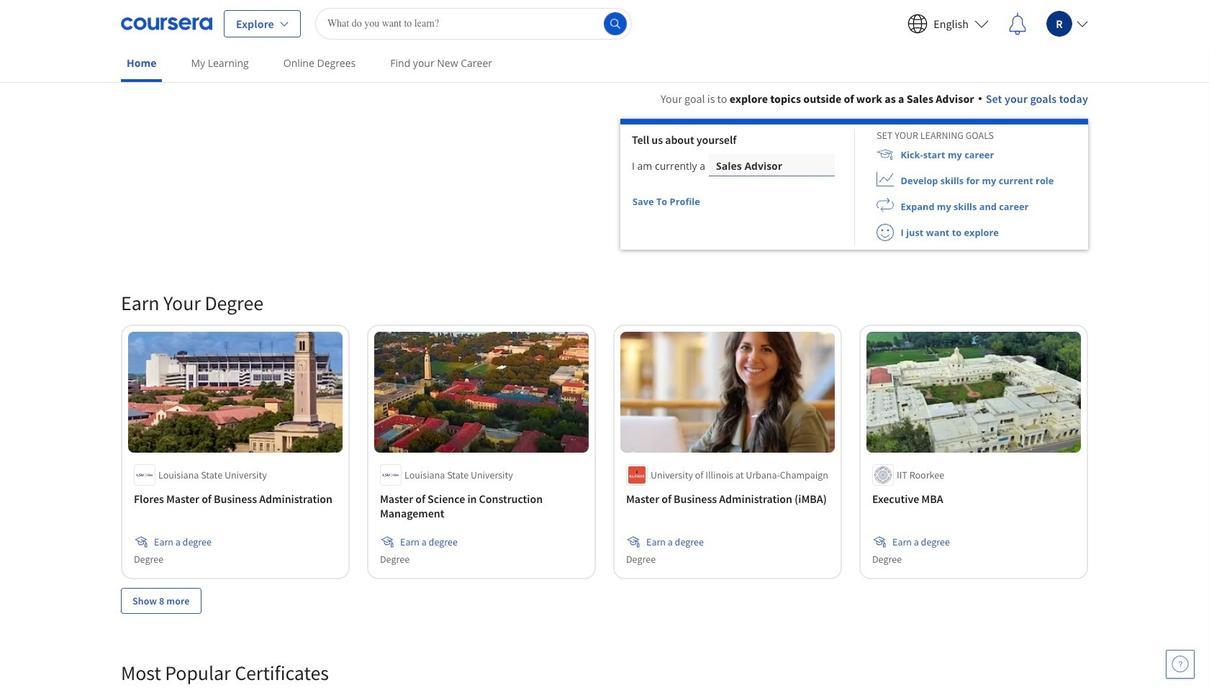 Task type: describe. For each thing, give the bounding box(es) containing it.
What do you want to learn? text field
[[315, 8, 632, 39]]



Task type: locate. For each thing, give the bounding box(es) containing it.
earn your degree collection element
[[112, 267, 1097, 637]]

None search field
[[315, 8, 632, 39]]

status
[[701, 201, 708, 204]]

main content
[[0, 73, 1210, 693]]

coursera image
[[121, 12, 212, 35]]

help center image
[[1172, 656, 1189, 673]]



Task type: vqa. For each thing, say whether or not it's contained in the screenshot.
Download on the App Store image
no



